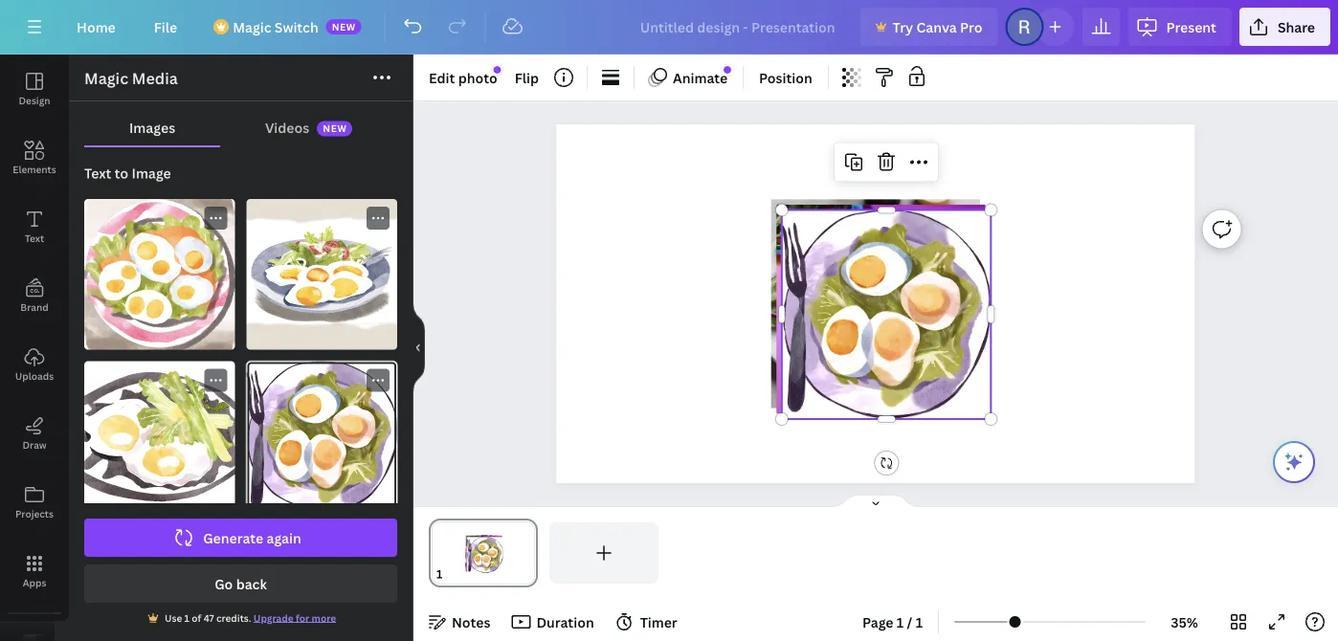 Task type: describe. For each thing, give the bounding box(es) containing it.
for
[[296, 612, 310, 625]]

Design title text field
[[625, 8, 853, 46]]

try
[[893, 18, 914, 36]]

credits.
[[216, 612, 251, 625]]

of
[[192, 612, 202, 625]]

more
[[312, 612, 336, 625]]

generate again button
[[84, 519, 397, 557]]

1 vertical spatial new
[[323, 122, 347, 135]]

file
[[154, 18, 177, 36]]

generate
[[203, 529, 264, 547]]

projects
[[15, 508, 54, 521]]

switch
[[275, 18, 319, 36]]

projects button
[[0, 468, 69, 537]]

notes button
[[421, 607, 498, 638]]

timer
[[640, 613, 678, 632]]

canva assistant image
[[1283, 451, 1306, 474]]

edit photo button
[[421, 62, 505, 93]]

canva
[[917, 18, 958, 36]]

try canva pro button
[[861, 8, 998, 46]]

35% button
[[1154, 607, 1216, 638]]

to
[[115, 164, 128, 182]]

back
[[236, 575, 267, 593]]

text for text to image
[[84, 164, 111, 182]]

apps
[[23, 577, 46, 590]]

35%
[[1172, 613, 1199, 632]]

page
[[863, 613, 894, 632]]

side panel tab list
[[0, 55, 69, 642]]

share button
[[1240, 8, 1331, 46]]

upgrade
[[254, 612, 294, 625]]

magic media
[[84, 68, 178, 89]]

videos
[[265, 118, 310, 136]]

present
[[1167, 18, 1217, 36]]

timer button
[[610, 607, 686, 638]]

file button
[[139, 8, 193, 46]]

magic media image
[[0, 622, 69, 642]]

image
[[132, 164, 171, 182]]

edit
[[429, 68, 455, 87]]

uploads button
[[0, 330, 69, 399]]

try canva pro
[[893, 18, 983, 36]]

home
[[77, 18, 116, 36]]

hide pages image
[[830, 494, 922, 510]]

magic for magic switch
[[233, 18, 272, 36]]

photo
[[458, 68, 498, 87]]

text for text
[[25, 232, 44, 245]]

go
[[215, 575, 233, 593]]

flip
[[515, 68, 539, 87]]

text to image
[[84, 164, 171, 182]]

upgrade for more link
[[254, 612, 336, 625]]

2 horizontal spatial 1
[[916, 613, 923, 632]]

design
[[19, 94, 50, 107]]

animate
[[673, 68, 728, 87]]



Task type: locate. For each thing, give the bounding box(es) containing it.
present button
[[1129, 8, 1233, 46]]

duration button
[[506, 607, 602, 638]]

new right videos
[[323, 122, 347, 135]]

text
[[84, 164, 111, 182], [25, 232, 44, 245]]

brand button
[[0, 261, 69, 330]]

1 horizontal spatial text
[[84, 164, 111, 182]]

images
[[129, 118, 175, 136]]

0 vertical spatial new
[[332, 20, 356, 33]]

draw
[[22, 439, 47, 452]]

text button
[[0, 193, 69, 261]]

1 left /
[[897, 613, 904, 632]]

1 vertical spatial magic
[[84, 68, 128, 89]]

0 vertical spatial text
[[84, 164, 111, 182]]

elements button
[[0, 124, 69, 193]]

new image
[[494, 66, 502, 74]]

new image
[[724, 66, 732, 74]]

use
[[165, 612, 182, 625]]

/
[[908, 613, 913, 632]]

elements
[[13, 163, 56, 176]]

text up brand button
[[25, 232, 44, 245]]

1 horizontal spatial magic
[[233, 18, 272, 36]]

1 right /
[[916, 613, 923, 632]]

1 for /
[[897, 613, 904, 632]]

flip button
[[507, 62, 547, 93]]

magic
[[233, 18, 272, 36], [84, 68, 128, 89]]

text left to
[[84, 164, 111, 182]]

0 horizontal spatial magic
[[84, 68, 128, 89]]

magic for magic media
[[84, 68, 128, 89]]

go back
[[215, 575, 267, 593]]

new inside main menu bar
[[332, 20, 356, 33]]

generate again
[[203, 529, 302, 547]]

47
[[204, 612, 214, 625]]

use 1 of 47 credits. upgrade for more
[[165, 612, 336, 625]]

position button
[[752, 62, 821, 93]]

share
[[1279, 18, 1316, 36]]

main menu bar
[[0, 0, 1339, 55]]

animate button
[[643, 62, 736, 93]]

again
[[267, 529, 302, 547]]

0 horizontal spatial 1
[[184, 612, 190, 625]]

home link
[[61, 8, 131, 46]]

position
[[760, 68, 813, 87]]

fried eggs on a plate with salad image
[[84, 199, 235, 350], [247, 199, 397, 350], [84, 362, 235, 512], [247, 362, 397, 512]]

hide image
[[413, 302, 425, 394]]

images button
[[84, 109, 220, 146]]

1 vertical spatial text
[[25, 232, 44, 245]]

new
[[332, 20, 356, 33], [323, 122, 347, 135]]

magic left media
[[84, 68, 128, 89]]

magic switch
[[233, 18, 319, 36]]

text inside "button"
[[25, 232, 44, 245]]

1 horizontal spatial 1
[[897, 613, 904, 632]]

design button
[[0, 55, 69, 124]]

apps button
[[0, 537, 69, 606]]

1 for of
[[184, 612, 190, 625]]

draw button
[[0, 399, 69, 468]]

Page title text field
[[451, 565, 459, 584]]

media
[[132, 68, 178, 89]]

magic inside main menu bar
[[233, 18, 272, 36]]

0 vertical spatial magic
[[233, 18, 272, 36]]

1
[[184, 612, 190, 625], [897, 613, 904, 632], [916, 613, 923, 632]]

1 left of on the bottom of the page
[[184, 612, 190, 625]]

page 1 image
[[429, 523, 538, 584]]

duration
[[537, 613, 594, 632]]

notes
[[452, 613, 491, 632]]

uploads
[[15, 370, 54, 383]]

new right switch at the left
[[332, 20, 356, 33]]

magic left switch at the left
[[233, 18, 272, 36]]

go back button
[[84, 565, 397, 603]]

edit photo
[[429, 68, 498, 87]]

pro
[[961, 18, 983, 36]]

page 1 / 1
[[863, 613, 923, 632]]

brand
[[20, 301, 49, 314]]

0 horizontal spatial text
[[25, 232, 44, 245]]



Task type: vqa. For each thing, say whether or not it's contained in the screenshot.
'GREAT'
no



